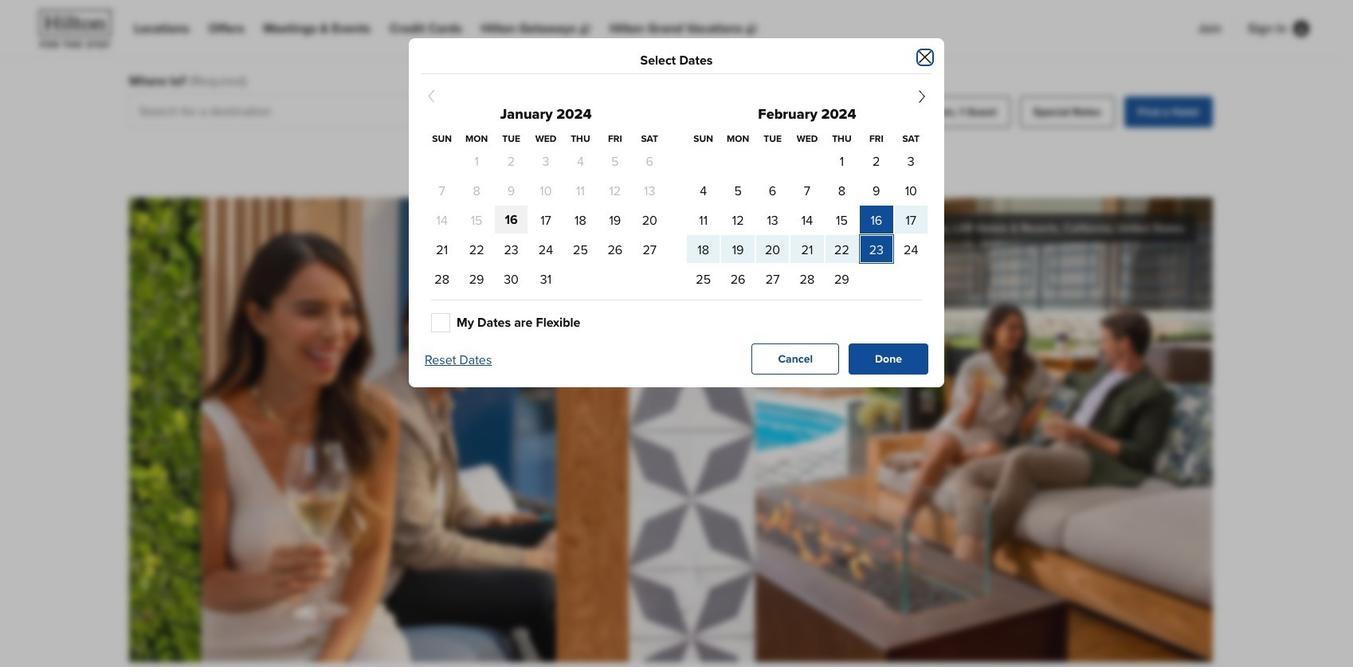 Task type: vqa. For each thing, say whether or not it's contained in the screenshot.
Where to?. Begin typing to filter results. 'field'
no



Task type: describe. For each thing, give the bounding box(es) containing it.
none checkbox inside select dates dialog
[[431, 313, 450, 332]]

1 grid from the left
[[425, 132, 667, 293]]



Task type: locate. For each thing, give the bounding box(es) containing it.
2 grid from the left
[[687, 132, 929, 293]]

0 horizontal spatial grid
[[425, 132, 667, 293]]

select dates dialog
[[409, 38, 945, 388]]

hilton for the stay image
[[32, 6, 121, 51]]

None checkbox
[[431, 313, 450, 332]]

select dates element
[[435, 54, 919, 67]]

grid
[[425, 132, 667, 293], [687, 132, 929, 293]]

couple enjoy drinks outby pool image
[[129, 198, 1213, 662]]

1 horizontal spatial grid
[[687, 132, 929, 293]]



